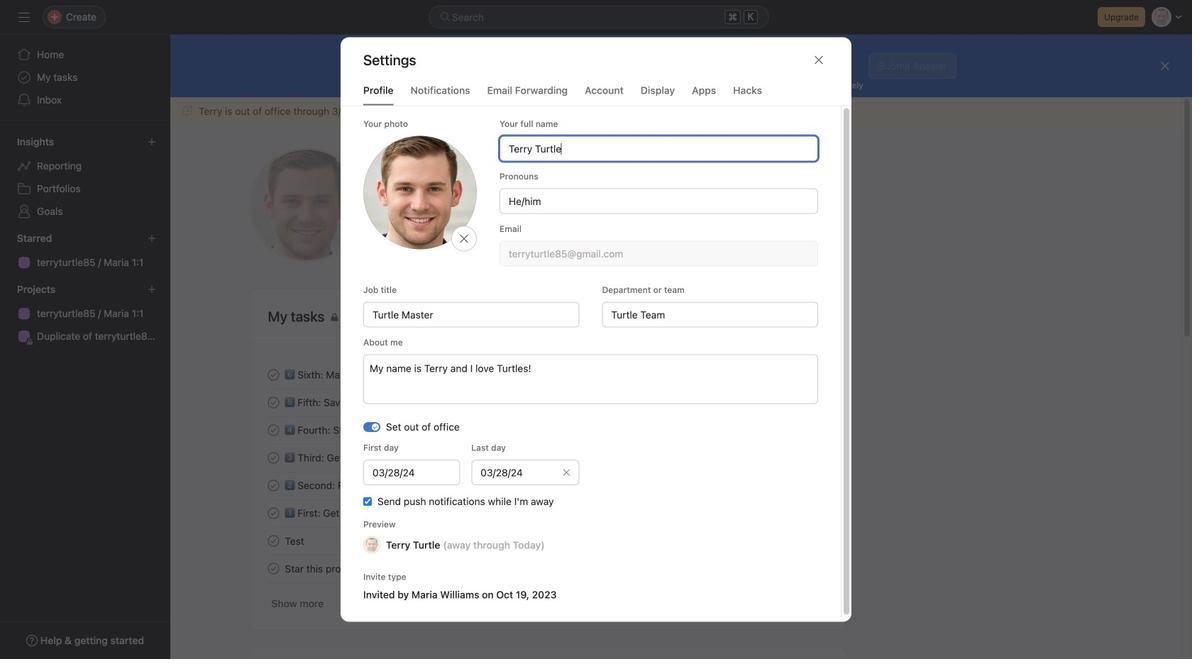 Task type: locate. For each thing, give the bounding box(es) containing it.
hide sidebar image
[[18, 11, 30, 23]]

0 vertical spatial mark complete checkbox
[[265, 394, 282, 411]]

None text field
[[602, 302, 818, 328], [363, 460, 460, 486], [602, 302, 818, 328], [363, 460, 460, 486]]

mark complete image
[[265, 394, 282, 411], [265, 422, 282, 439]]

4 mark complete checkbox from the top
[[265, 533, 282, 550]]

2 vertical spatial mark complete checkbox
[[265, 505, 282, 522]]

starred element
[[0, 226, 170, 277]]

insights element
[[0, 129, 170, 226]]

mark complete image inside 'list item'
[[265, 394, 282, 411]]

1 mark complete checkbox from the top
[[265, 367, 282, 384]]

6 mark complete image from the top
[[265, 560, 282, 577]]

2 list item from the top
[[251, 389, 846, 417]]

option group
[[581, 52, 846, 77]]

switch
[[363, 422, 380, 432]]

Optional text field
[[471, 460, 579, 486]]

dismiss image
[[1160, 60, 1171, 72]]

None radio
[[581, 52, 605, 77], [605, 52, 630, 77], [725, 52, 750, 77], [749, 52, 774, 77], [581, 52, 605, 77], [605, 52, 630, 77], [725, 52, 750, 77], [749, 52, 774, 77]]

I usually work from 9am-5pm PST. Feel free to assign me a task with a due date anytime. Also, I love dogs! text field
[[363, 355, 818, 404]]

3 mark complete checkbox from the top
[[265, 477, 282, 494]]

mark complete image
[[265, 367, 282, 384], [265, 450, 282, 467], [265, 477, 282, 494], [265, 505, 282, 522], [265, 533, 282, 550], [265, 560, 282, 577]]

list item
[[251, 361, 846, 389], [251, 389, 846, 417]]

close this dialog image
[[813, 54, 825, 66]]

projects element
[[0, 277, 170, 351]]

2 mark complete image from the top
[[265, 422, 282, 439]]

1 list item from the top
[[251, 361, 846, 389]]

None checkbox
[[363, 498, 372, 506]]

Third-person pronouns (e.g. she/her/hers) text field
[[500, 189, 818, 214]]

1 mark complete image from the top
[[265, 394, 282, 411]]

0 vertical spatial mark complete image
[[265, 394, 282, 411]]

Mark complete checkbox
[[265, 394, 282, 411], [265, 450, 282, 467], [265, 505, 282, 522]]

dialog
[[341, 37, 852, 622]]

None radio
[[629, 52, 654, 77], [653, 52, 678, 77], [677, 52, 702, 77], [701, 52, 726, 77], [773, 52, 798, 77], [798, 52, 822, 77], [822, 52, 846, 77], [629, 52, 654, 77], [653, 52, 678, 77], [677, 52, 702, 77], [701, 52, 726, 77], [773, 52, 798, 77], [798, 52, 822, 77], [822, 52, 846, 77]]

1 mark complete image from the top
[[265, 367, 282, 384]]

clear date image
[[562, 468, 571, 477]]

None text field
[[500, 136, 818, 162], [500, 241, 818, 267], [363, 302, 579, 328], [500, 136, 818, 162], [500, 241, 818, 267], [363, 302, 579, 328]]

upload new photo image
[[363, 136, 477, 250]]

Mark complete checkbox
[[265, 367, 282, 384], [265, 422, 282, 439], [265, 477, 282, 494], [265, 533, 282, 550], [265, 560, 282, 577]]

1 vertical spatial mark complete checkbox
[[265, 450, 282, 467]]

1 vertical spatial mark complete image
[[265, 422, 282, 439]]



Task type: vqa. For each thing, say whether or not it's contained in the screenshot.
Insights Element
yes



Task type: describe. For each thing, give the bounding box(es) containing it.
settings tab list
[[341, 83, 852, 106]]

mark complete image inside 'list item'
[[265, 367, 282, 384]]

2 mark complete image from the top
[[265, 450, 282, 467]]

1 mark complete checkbox from the top
[[265, 394, 282, 411]]

2 mark complete checkbox from the top
[[265, 422, 282, 439]]

mark complete checkbox inside 'list item'
[[265, 367, 282, 384]]

3 mark complete image from the top
[[265, 477, 282, 494]]

remove photo image
[[458, 233, 470, 245]]

5 mark complete checkbox from the top
[[265, 560, 282, 577]]

global element
[[0, 35, 170, 120]]

4 mark complete image from the top
[[265, 505, 282, 522]]

5 mark complete image from the top
[[265, 533, 282, 550]]

3 mark complete checkbox from the top
[[265, 505, 282, 522]]

2 mark complete checkbox from the top
[[265, 450, 282, 467]]



